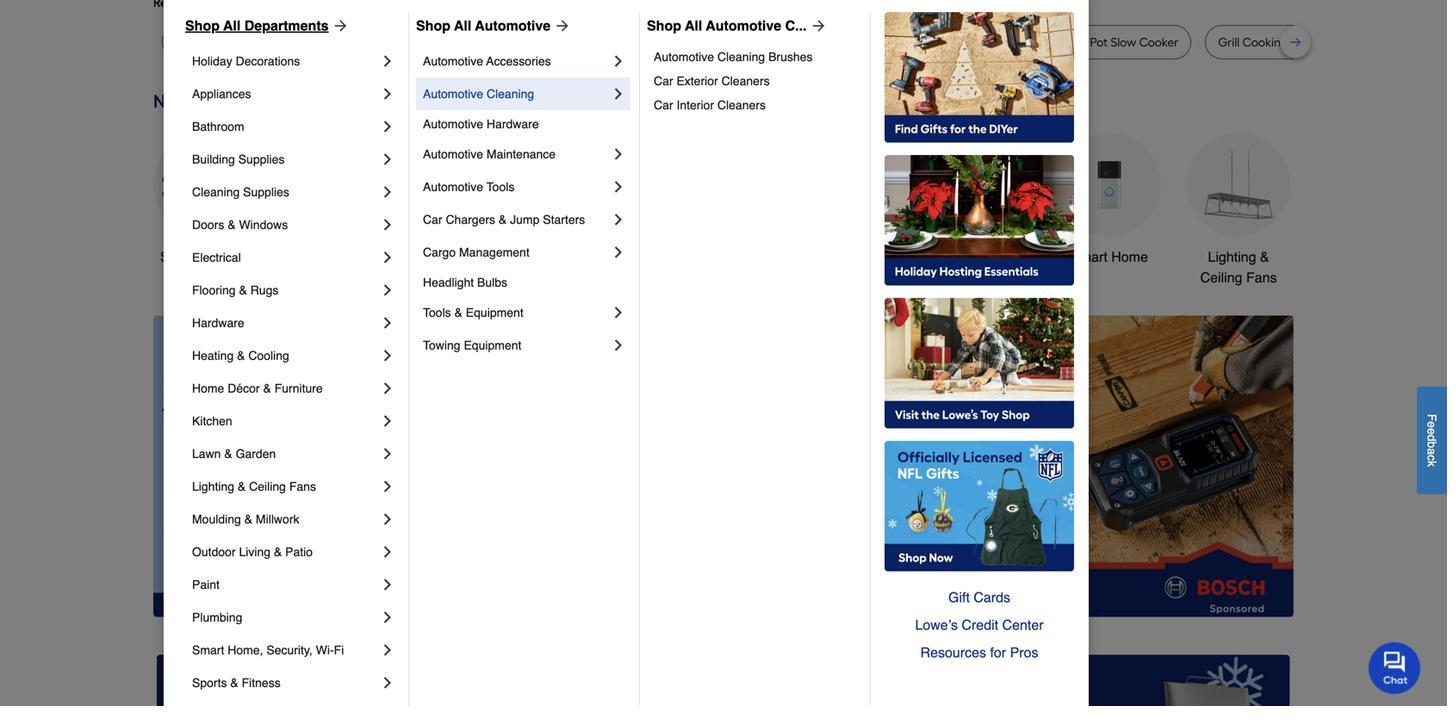Task type: vqa. For each thing, say whether or not it's contained in the screenshot.
right BATHROOM link
yes



Task type: locate. For each thing, give the bounding box(es) containing it.
pot for crock pot cooking pot
[[830, 35, 848, 50]]

shop up the triple slow cooker
[[416, 18, 451, 34]]

bathroom link
[[192, 110, 379, 143], [929, 133, 1032, 267]]

automotive down the triple slow cooker
[[423, 54, 483, 68]]

scroll to item #2 element
[[830, 584, 875, 595]]

0 horizontal spatial outdoor
[[192, 545, 236, 559]]

decorations inside 'holiday decorations' link
[[236, 54, 300, 68]]

management
[[459, 246, 530, 259]]

1 vertical spatial lighting & ceiling fans link
[[192, 470, 379, 503]]

visit the lowe's toy shop. image
[[885, 298, 1074, 429]]

holiday decorations link
[[192, 45, 379, 78]]

2 shop from the left
[[416, 18, 451, 34]]

credit
[[962, 617, 999, 633]]

0 horizontal spatial hardware
[[192, 316, 244, 330]]

0 horizontal spatial ceiling
[[249, 480, 286, 494]]

2 vertical spatial cleaning
[[192, 185, 240, 199]]

1 cooking from the left
[[851, 35, 897, 50]]

1 horizontal spatial outdoor
[[802, 249, 852, 265]]

sports & fitness
[[192, 676, 281, 690]]

2 horizontal spatial shop
[[647, 18, 682, 34]]

0 vertical spatial car
[[654, 74, 673, 88]]

supplies inside 'link'
[[238, 153, 285, 166]]

hardware down the flooring
[[192, 316, 244, 330]]

1 horizontal spatial lighting & ceiling fans link
[[1187, 133, 1291, 288]]

brushes
[[769, 50, 813, 64]]

shop for shop all automotive
[[416, 18, 451, 34]]

0 horizontal spatial smart
[[192, 644, 224, 657]]

0 horizontal spatial bathroom link
[[192, 110, 379, 143]]

lowe's
[[915, 617, 958, 633]]

supplies up cleaning supplies
[[238, 153, 285, 166]]

e up b
[[1425, 428, 1439, 435]]

1 pot from the left
[[830, 35, 848, 50]]

towing
[[423, 339, 461, 352]]

1 vertical spatial home
[[192, 382, 224, 395]]

shop up "holiday"
[[185, 18, 220, 34]]

1 vertical spatial car
[[654, 98, 673, 112]]

instant
[[957, 35, 995, 50]]

automotive up exterior at the left top of page
[[654, 50, 714, 64]]

0 vertical spatial lighting & ceiling fans
[[1201, 249, 1277, 286]]

1 vertical spatial decorations
[[556, 270, 630, 286]]

slow
[[408, 35, 433, 50], [1111, 35, 1136, 50]]

doors & windows
[[192, 218, 288, 232]]

c
[[1425, 455, 1439, 461]]

shop all automotive link
[[416, 16, 571, 36]]

lighting inside lighting & ceiling fans
[[1208, 249, 1257, 265]]

0 horizontal spatial arrow right image
[[329, 17, 349, 34]]

decorations down christmas
[[556, 270, 630, 286]]

tools & equipment
[[423, 306, 524, 320]]

jump
[[510, 213, 540, 227]]

1 horizontal spatial arrow right image
[[551, 17, 571, 34]]

car for car interior cleaners
[[654, 98, 673, 112]]

0 horizontal spatial bathroom
[[192, 120, 244, 134]]

cooker
[[436, 35, 476, 50], [1139, 35, 1179, 50]]

furniture
[[275, 382, 323, 395]]

cleaners up the car interior cleaners link
[[722, 74, 770, 88]]

1 horizontal spatial crock
[[1055, 35, 1087, 50]]

2 vertical spatial car
[[423, 213, 442, 227]]

chevron right image for home décor & furniture
[[379, 380, 396, 397]]

recommended searches for you heading
[[153, 0, 1294, 11]]

chevron right image for hardware
[[379, 314, 396, 332]]

1 vertical spatial ceiling
[[249, 480, 286, 494]]

all for shop all automotive c...
[[685, 18, 702, 34]]

chevron right image for automotive accessories
[[610, 53, 627, 70]]

cleaning up car exterior cleaners link
[[718, 50, 765, 64]]

chevron right image for electrical
[[379, 249, 396, 266]]

1 horizontal spatial bathroom
[[951, 249, 1010, 265]]

plumbing link
[[192, 601, 379, 634]]

1 horizontal spatial cleaning
[[487, 87, 534, 101]]

1 horizontal spatial cooker
[[1139, 35, 1179, 50]]

flooring & rugs
[[192, 283, 279, 297]]

chevron right image
[[379, 53, 396, 70], [379, 85, 396, 103], [610, 146, 627, 163], [379, 151, 396, 168], [610, 178, 627, 196], [610, 211, 627, 228], [379, 216, 396, 233], [610, 244, 627, 261], [379, 282, 396, 299], [379, 314, 396, 332], [610, 337, 627, 354], [379, 380, 396, 397], [379, 445, 396, 463], [379, 478, 396, 495], [379, 609, 396, 626], [379, 642, 396, 659]]

outdoor tools & equipment link
[[800, 133, 903, 288]]

equipment inside outdoor tools & equipment
[[818, 270, 884, 286]]

0 vertical spatial cleaners
[[722, 74, 770, 88]]

car interior cleaners
[[654, 98, 766, 112]]

decorations inside christmas decorations link
[[556, 270, 630, 286]]

smart home, security, wi-fi link
[[192, 634, 379, 667]]

0 vertical spatial decorations
[[236, 54, 300, 68]]

automotive up chargers
[[423, 180, 483, 194]]

outdoor inside outdoor tools & equipment
[[802, 249, 852, 265]]

f
[[1425, 414, 1439, 422]]

automotive inside "link"
[[706, 18, 782, 34]]

2 horizontal spatial cleaning
[[718, 50, 765, 64]]

pot for crock pot slow cooker
[[1090, 35, 1108, 50]]

1 vertical spatial fans
[[289, 480, 316, 494]]

car chargers & jump starters link
[[423, 203, 610, 236]]

all right shop
[[196, 249, 211, 265]]

find gifts for the diyer. image
[[885, 12, 1074, 143]]

shop all deals link
[[153, 133, 257, 267]]

automotive down the automotive cleaning
[[423, 117, 483, 131]]

chevron right image for bathroom
[[379, 118, 396, 135]]

automotive up automotive hardware
[[423, 87, 483, 101]]

1 vertical spatial outdoor
[[192, 545, 236, 559]]

shop for shop all automotive c...
[[647, 18, 682, 34]]

1 horizontal spatial ceiling
[[1201, 270, 1243, 286]]

&
[[1326, 35, 1334, 50], [499, 213, 507, 227], [228, 218, 236, 232], [891, 249, 901, 265], [1260, 249, 1270, 265], [239, 283, 247, 297], [455, 306, 463, 320], [237, 349, 245, 363], [263, 382, 271, 395], [224, 447, 232, 461], [238, 480, 246, 494], [244, 513, 252, 526], [274, 545, 282, 559], [230, 676, 238, 690]]

0 horizontal spatial cooking
[[851, 35, 897, 50]]

0 horizontal spatial shop
[[185, 18, 220, 34]]

automotive tools link
[[423, 171, 610, 203]]

crock right instant pot on the right top
[[1055, 35, 1087, 50]]

advertisement region
[[459, 316, 1294, 621]]

automotive for automotive accessories
[[423, 54, 483, 68]]

crock for crock pot cooking pot
[[795, 35, 827, 50]]

moulding
[[192, 513, 241, 526]]

1 e from the top
[[1425, 422, 1439, 428]]

0 vertical spatial equipment
[[818, 270, 884, 286]]

1 horizontal spatial lighting
[[1208, 249, 1257, 265]]

0 vertical spatial supplies
[[238, 153, 285, 166]]

0 horizontal spatial lighting & ceiling fans
[[192, 480, 316, 494]]

up to 35 percent off select small appliances. image
[[544, 655, 904, 706]]

0 vertical spatial bathroom
[[192, 120, 244, 134]]

0 vertical spatial smart
[[1071, 249, 1108, 265]]

holiday
[[192, 54, 232, 68]]

1 crock from the left
[[795, 35, 827, 50]]

0 vertical spatial home
[[1112, 249, 1148, 265]]

1 horizontal spatial bathroom link
[[929, 133, 1032, 267]]

1 horizontal spatial decorations
[[556, 270, 630, 286]]

1 vertical spatial cleaning
[[487, 87, 534, 101]]

outdoor
[[802, 249, 852, 265], [192, 545, 236, 559]]

smart home link
[[1058, 133, 1161, 267]]

0 horizontal spatial cleaning
[[192, 185, 240, 199]]

1 horizontal spatial slow
[[1111, 35, 1136, 50]]

headlight bulbs
[[423, 276, 508, 289]]

f e e d b a c k
[[1425, 414, 1439, 467]]

chevron right image for cargo management
[[610, 244, 627, 261]]

cleaning down the automotive accessories link
[[487, 87, 534, 101]]

departments
[[244, 18, 329, 34]]

automotive for automotive cleaning brushes
[[654, 50, 714, 64]]

0 horizontal spatial crock
[[795, 35, 827, 50]]

triple slow cooker
[[375, 35, 476, 50]]

0 horizontal spatial slow
[[408, 35, 433, 50]]

cooker left grill at the top right
[[1139, 35, 1179, 50]]

3 pot from the left
[[998, 35, 1016, 50]]

arrow right image inside the shop all automotive link
[[551, 17, 571, 34]]

all up holiday decorations
[[223, 18, 241, 34]]

0 vertical spatial fans
[[1247, 270, 1277, 286]]

2 cooking from the left
[[1243, 35, 1289, 50]]

all
[[223, 18, 241, 34], [454, 18, 472, 34], [685, 18, 702, 34], [196, 249, 211, 265]]

0 horizontal spatial decorations
[[236, 54, 300, 68]]

1 horizontal spatial home
[[1112, 249, 1148, 265]]

outdoor for outdoor living & patio
[[192, 545, 236, 559]]

cleaning down building
[[192, 185, 240, 199]]

2 slow from the left
[[1111, 35, 1136, 50]]

security,
[[267, 644, 313, 657]]

f e e d b a c k button
[[1417, 387, 1447, 495]]

all for shop all deals
[[196, 249, 211, 265]]

shop inside "link"
[[647, 18, 682, 34]]

automotive
[[475, 18, 551, 34], [706, 18, 782, 34], [654, 50, 714, 64], [423, 54, 483, 68], [423, 87, 483, 101], [423, 117, 483, 131], [423, 147, 483, 161], [423, 180, 483, 194]]

lawn
[[192, 447, 221, 461]]

decorations down shop all departments link
[[236, 54, 300, 68]]

cleaning for automotive cleaning
[[487, 87, 534, 101]]

1 horizontal spatial cooking
[[1243, 35, 1289, 50]]

all down recommended searches for you heading
[[685, 18, 702, 34]]

automotive cleaning brushes link
[[654, 45, 858, 69]]

e up d
[[1425, 422, 1439, 428]]

bulbs
[[477, 276, 508, 289]]

instant pot
[[957, 35, 1016, 50]]

paint link
[[192, 569, 379, 601]]

0 vertical spatial ceiling
[[1201, 270, 1243, 286]]

0 horizontal spatial cooker
[[436, 35, 476, 50]]

crock down arrow right image
[[795, 35, 827, 50]]

smart for smart home, security, wi-fi
[[192, 644, 224, 657]]

1 horizontal spatial hardware
[[487, 117, 539, 131]]

tools & equipment link
[[423, 296, 610, 329]]

grill cooking grate & warming rack
[[1218, 35, 1418, 50]]

0 vertical spatial cleaning
[[718, 50, 765, 64]]

outdoor inside outdoor living & patio link
[[192, 545, 236, 559]]

3 shop from the left
[[647, 18, 682, 34]]

2 crock from the left
[[1055, 35, 1087, 50]]

decorations for christmas
[[556, 270, 630, 286]]

automotive hardware
[[423, 117, 539, 131]]

accessories
[[486, 54, 551, 68]]

0 vertical spatial outdoor
[[802, 249, 852, 265]]

home décor & furniture
[[192, 382, 323, 395]]

pot for instant pot
[[998, 35, 1016, 50]]

car up cargo
[[423, 213, 442, 227]]

scroll to item #5 image
[[958, 586, 999, 593]]

new deals every day during 25 days of deals image
[[153, 87, 1294, 116]]

arrow right image
[[329, 17, 349, 34], [551, 17, 571, 34], [1262, 466, 1279, 484]]

all for shop all automotive
[[454, 18, 472, 34]]

home décor & furniture link
[[192, 372, 379, 405]]

cleaning
[[718, 50, 765, 64], [487, 87, 534, 101], [192, 185, 240, 199]]

all inside "link"
[[685, 18, 702, 34]]

automotive down recommended searches for you heading
[[706, 18, 782, 34]]

flooring
[[192, 283, 236, 297]]

automotive up automotive tools
[[423, 147, 483, 161]]

car exterior cleaners link
[[654, 69, 858, 93]]

cleaners for car interior cleaners
[[718, 98, 766, 112]]

chevron right image for cleaning supplies
[[379, 184, 396, 201]]

cooking
[[851, 35, 897, 50], [1243, 35, 1289, 50]]

cleaners down car exterior cleaners link
[[718, 98, 766, 112]]

car
[[654, 74, 673, 88], [654, 98, 673, 112], [423, 213, 442, 227]]

automotive for automotive tools
[[423, 180, 483, 194]]

windows
[[239, 218, 288, 232]]

pros
[[1010, 645, 1039, 661]]

heating & cooling link
[[192, 339, 379, 372]]

0 vertical spatial lighting
[[1208, 249, 1257, 265]]

& inside outdoor tools & equipment
[[891, 249, 901, 265]]

1 horizontal spatial shop
[[416, 18, 451, 34]]

hardware down automotive cleaning link
[[487, 117, 539, 131]]

supplies for building supplies
[[238, 153, 285, 166]]

shop for shop all departments
[[185, 18, 220, 34]]

1 horizontal spatial smart
[[1071, 249, 1108, 265]]

cooker down shop all automotive
[[436, 35, 476, 50]]

shop down recommended searches for you heading
[[647, 18, 682, 34]]

0 horizontal spatial home
[[192, 382, 224, 395]]

fans
[[1247, 270, 1277, 286], [289, 480, 316, 494]]

cleaning for automotive cleaning brushes
[[718, 50, 765, 64]]

cleaners for car exterior cleaners
[[722, 74, 770, 88]]

chevron right image for automotive cleaning
[[610, 85, 627, 103]]

k
[[1425, 461, 1439, 467]]

automotive up the automotive accessories link
[[475, 18, 551, 34]]

scroll to item #4 image
[[916, 586, 958, 593]]

arrow right image inside shop all departments link
[[329, 17, 349, 34]]

warming
[[1337, 35, 1389, 50]]

1 shop from the left
[[185, 18, 220, 34]]

0 vertical spatial lighting & ceiling fans link
[[1187, 133, 1291, 288]]

appliances link
[[192, 78, 379, 110]]

décor
[[228, 382, 260, 395]]

2 e from the top
[[1425, 428, 1439, 435]]

car left exterior at the left top of page
[[654, 74, 673, 88]]

smart home
[[1071, 249, 1148, 265]]

get up to 2 free select tools or batteries when you buy 1 with select purchases. image
[[157, 655, 516, 706]]

paint
[[192, 578, 220, 592]]

chevron right image for smart home, security, wi-fi
[[379, 642, 396, 659]]

car left interior
[[654, 98, 673, 112]]

officially licensed n f l gifts. shop now. image
[[885, 441, 1074, 572]]

lighting
[[1208, 249, 1257, 265], [192, 480, 234, 494]]

1 vertical spatial smart
[[192, 644, 224, 657]]

heating
[[192, 349, 234, 363]]

supplies up windows
[[243, 185, 289, 199]]

0 horizontal spatial lighting
[[192, 480, 234, 494]]

resources
[[921, 645, 987, 661]]

0 horizontal spatial fans
[[289, 480, 316, 494]]

shop these last-minute gifts. $99 or less. quantities are limited and won't last. image
[[153, 316, 432, 617]]

chevron right image
[[610, 53, 627, 70], [610, 85, 627, 103], [379, 118, 396, 135], [379, 184, 396, 201], [379, 249, 396, 266], [610, 304, 627, 321], [379, 347, 396, 364], [379, 413, 396, 430], [379, 511, 396, 528], [379, 544, 396, 561], [379, 576, 396, 594], [379, 675, 396, 692]]

cleaning supplies link
[[192, 176, 379, 209]]

1 slow from the left
[[408, 35, 433, 50]]

1 vertical spatial supplies
[[243, 185, 289, 199]]

chevron right image for towing equipment
[[610, 337, 627, 354]]

cards
[[974, 590, 1011, 606]]

4 pot from the left
[[1090, 35, 1108, 50]]

all up the triple slow cooker
[[454, 18, 472, 34]]

electrical
[[192, 251, 241, 265]]

crock
[[795, 35, 827, 50], [1055, 35, 1087, 50]]

1 vertical spatial cleaners
[[718, 98, 766, 112]]



Task type: describe. For each thing, give the bounding box(es) containing it.
outdoor for outdoor tools & equipment
[[802, 249, 852, 265]]

2 pot from the left
[[900, 35, 918, 50]]

chevron right image for lighting & ceiling fans
[[379, 478, 396, 495]]

automotive cleaning link
[[423, 78, 610, 110]]

0 vertical spatial hardware
[[487, 117, 539, 131]]

flooring & rugs link
[[192, 274, 379, 307]]

automotive hardware link
[[423, 110, 627, 138]]

up to 30 percent off select grills and accessories. image
[[931, 655, 1291, 706]]

exterior
[[677, 74, 718, 88]]

automotive cleaning
[[423, 87, 534, 101]]

shop all automotive
[[416, 18, 551, 34]]

hardware link
[[192, 307, 379, 339]]

interior
[[677, 98, 714, 112]]

electrical link
[[192, 241, 379, 274]]

shop all departments
[[185, 18, 329, 34]]

doors & windows link
[[192, 209, 379, 241]]

automotive for automotive hardware
[[423, 117, 483, 131]]

decorations for holiday
[[236, 54, 300, 68]]

holiday hosting essentials. image
[[885, 155, 1074, 286]]

chevron right image for tools & equipment
[[610, 304, 627, 321]]

automotive maintenance link
[[423, 138, 610, 171]]

smart home, security, wi-fi
[[192, 644, 344, 657]]

kitchen
[[192, 414, 232, 428]]

center
[[1002, 617, 1044, 633]]

building supplies
[[192, 153, 285, 166]]

gift
[[949, 590, 970, 606]]

smart for smart home
[[1071, 249, 1108, 265]]

appliances
[[192, 87, 251, 101]]

2 horizontal spatial arrow right image
[[1262, 466, 1279, 484]]

resources for pros
[[921, 645, 1039, 661]]

headlight bulbs link
[[423, 269, 627, 296]]

for
[[990, 645, 1006, 661]]

crock pot slow cooker
[[1055, 35, 1179, 50]]

supplies for cleaning supplies
[[243, 185, 289, 199]]

patio
[[285, 545, 313, 559]]

automotive maintenance
[[423, 147, 556, 161]]

chevron right image for heating & cooling
[[379, 347, 396, 364]]

deals
[[215, 249, 250, 265]]

chevron right image for doors & windows
[[379, 216, 396, 233]]

towing equipment link
[[423, 329, 610, 362]]

chevron right image for holiday decorations
[[379, 53, 396, 70]]

1 cooker from the left
[[436, 35, 476, 50]]

chevron right image for automotive tools
[[610, 178, 627, 196]]

chevron right image for lawn & garden
[[379, 445, 396, 463]]

shop all automotive c...
[[647, 18, 807, 34]]

shop
[[160, 249, 192, 265]]

1 horizontal spatial lighting & ceiling fans
[[1201, 249, 1277, 286]]

chevron right image for plumbing
[[379, 609, 396, 626]]

cargo
[[423, 246, 456, 259]]

chevron right image for sports & fitness
[[379, 675, 396, 692]]

a
[[1425, 448, 1439, 455]]

kitchen link
[[192, 405, 379, 438]]

b
[[1425, 442, 1439, 448]]

moulding & millwork link
[[192, 503, 379, 536]]

grate
[[1292, 35, 1323, 50]]

home,
[[228, 644, 263, 657]]

all for shop all departments
[[223, 18, 241, 34]]

christmas decorations
[[556, 249, 630, 286]]

gift cards
[[949, 590, 1011, 606]]

moulding & millwork
[[192, 513, 299, 526]]

chevron right image for kitchen
[[379, 413, 396, 430]]

arrow right image
[[807, 17, 828, 34]]

1 vertical spatial lighting
[[192, 480, 234, 494]]

wi-
[[316, 644, 334, 657]]

chevron right image for building supplies
[[379, 151, 396, 168]]

1 vertical spatial bathroom
[[951, 249, 1010, 265]]

microwave
[[515, 35, 575, 50]]

cargo management link
[[423, 236, 610, 269]]

grill
[[1218, 35, 1240, 50]]

chevron right image for flooring & rugs
[[379, 282, 396, 299]]

christmas
[[562, 249, 624, 265]]

maintenance
[[487, 147, 556, 161]]

millwork
[[256, 513, 299, 526]]

automotive for automotive maintenance
[[423, 147, 483, 161]]

arrow right image for shop all departments
[[329, 17, 349, 34]]

1 vertical spatial hardware
[[192, 316, 244, 330]]

lawn & garden
[[192, 447, 276, 461]]

fitness
[[242, 676, 281, 690]]

heating & cooling
[[192, 349, 289, 363]]

car for car exterior cleaners
[[654, 74, 673, 88]]

car chargers & jump starters
[[423, 213, 585, 227]]

0 horizontal spatial lighting & ceiling fans link
[[192, 470, 379, 503]]

sports & fitness link
[[192, 667, 379, 700]]

automotive cleaning brushes
[[654, 50, 813, 64]]

outdoor living & patio link
[[192, 536, 379, 569]]

automotive tools
[[423, 180, 515, 194]]

2 cooker from the left
[[1139, 35, 1179, 50]]

headlight
[[423, 276, 474, 289]]

1 vertical spatial equipment
[[466, 306, 524, 320]]

arrow right image for shop all automotive
[[551, 17, 571, 34]]

crock for crock pot slow cooker
[[1055, 35, 1087, 50]]

gift cards link
[[885, 584, 1074, 612]]

chevron right image for moulding & millwork
[[379, 511, 396, 528]]

car interior cleaners link
[[654, 93, 858, 117]]

lowe's credit center link
[[885, 612, 1074, 639]]

starters
[[543, 213, 585, 227]]

car exterior cleaners
[[654, 74, 770, 88]]

towing equipment
[[423, 339, 522, 352]]

christmas decorations link
[[541, 133, 644, 288]]

plumbing
[[192, 611, 242, 625]]

chevron right image for paint
[[379, 576, 396, 594]]

2 vertical spatial equipment
[[464, 339, 522, 352]]

1 horizontal spatial fans
[[1247, 270, 1277, 286]]

automotive for automotive cleaning
[[423, 87, 483, 101]]

chat invite button image
[[1369, 642, 1422, 695]]

car for car chargers & jump starters
[[423, 213, 442, 227]]

1 vertical spatial lighting & ceiling fans
[[192, 480, 316, 494]]

shop all departments link
[[185, 16, 349, 36]]

fi
[[334, 644, 344, 657]]

chevron right image for car chargers & jump starters
[[610, 211, 627, 228]]

chevron right image for automotive maintenance
[[610, 146, 627, 163]]

cargo management
[[423, 246, 530, 259]]

garden
[[236, 447, 276, 461]]

chargers
[[446, 213, 495, 227]]

building supplies link
[[192, 143, 379, 176]]

tools link
[[412, 133, 515, 267]]

chevron right image for appliances
[[379, 85, 396, 103]]

tools inside outdoor tools & equipment
[[855, 249, 888, 265]]

rack
[[1392, 35, 1418, 50]]

chevron right image for outdoor living & patio
[[379, 544, 396, 561]]

automotive accessories link
[[423, 45, 610, 78]]



